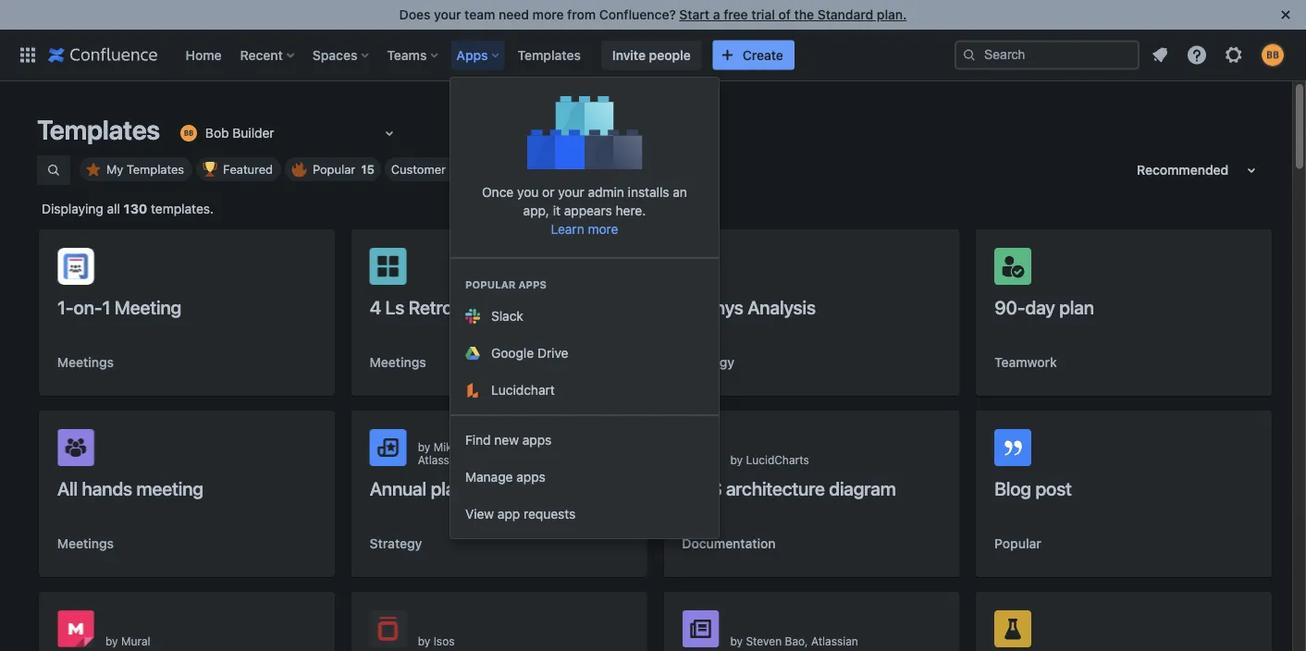 Task type: vqa. For each thing, say whether or not it's contained in the screenshot.
Manage apps
yes



Task type: locate. For each thing, give the bounding box(es) containing it.
plan.
[[877, 7, 907, 22]]

aws
[[682, 477, 722, 499]]

5 whys analysis
[[682, 296, 816, 318]]

0 vertical spatial plan
[[1059, 296, 1094, 318]]

need
[[499, 7, 529, 22]]

0 vertical spatial strategy button
[[682, 353, 735, 372]]

1 vertical spatial more
[[588, 222, 618, 237]]

meetings button
[[57, 353, 114, 372], [370, 353, 426, 372], [57, 535, 114, 553]]

meeting
[[136, 477, 203, 499]]

by left mural
[[105, 635, 118, 648]]

plan right the day
[[1059, 296, 1094, 318]]

15
[[361, 162, 375, 176]]

1
[[102, 296, 110, 318]]

popular up retrospective
[[465, 279, 516, 291]]

slackforatlassianapp logo image
[[465, 309, 480, 324]]

search image
[[962, 48, 977, 62]]

0 vertical spatial apps
[[518, 279, 547, 291]]

standard
[[818, 7, 874, 22]]

more down appears
[[588, 222, 618, 237]]

group
[[451, 257, 719, 414], [451, 414, 719, 538]]

requests
[[524, 507, 576, 522]]

manage apps link
[[451, 459, 719, 496]]

google drive link
[[451, 335, 719, 372]]

0 vertical spatial atlassian
[[418, 453, 465, 466]]

1 group from the top
[[451, 257, 719, 414]]

strategy button down the annual
[[370, 535, 422, 553]]

0 horizontal spatial plan
[[431, 477, 466, 499]]

apps
[[456, 47, 488, 62]]

app,
[[523, 203, 549, 218]]

more categories image
[[594, 159, 616, 181]]

banner
[[0, 29, 1306, 81]]

1 vertical spatial apps
[[522, 432, 552, 448]]

1 vertical spatial strategy
[[370, 536, 422, 551]]

strategy down the annual
[[370, 536, 422, 551]]

1 vertical spatial popular
[[465, 279, 516, 291]]

bob builder
[[205, 125, 274, 141]]

isos
[[434, 635, 455, 648]]

by inside button
[[730, 635, 743, 648]]

strategy down whys
[[682, 355, 735, 370]]

templates right "my"
[[127, 162, 184, 176]]

people
[[649, 47, 691, 62]]

atlassian
[[418, 453, 465, 466], [811, 635, 858, 648]]

meetings button down ls
[[370, 353, 426, 372]]

1 vertical spatial atlassian
[[811, 635, 858, 648]]

customer support
[[391, 162, 494, 176]]

1 horizontal spatial your
[[558, 185, 584, 200]]

by isos
[[418, 635, 455, 648]]

diagram
[[829, 477, 896, 499]]

trial
[[751, 7, 775, 22]]

meetings down ls
[[370, 355, 426, 370]]

by inside button
[[105, 635, 118, 648]]

your right or
[[558, 185, 584, 200]]

by left steven on the bottom of page
[[730, 635, 743, 648]]

atlassian right the bao,
[[811, 635, 858, 648]]

pager
[[508, 477, 556, 499]]

help icon image
[[1186, 44, 1208, 66]]

design
[[524, 162, 563, 176]]

0 horizontal spatial your
[[434, 7, 461, 22]]

apps up slack
[[518, 279, 547, 291]]

learn
[[551, 222, 584, 237]]

meetings button down on-
[[57, 353, 114, 372]]

confluence image
[[48, 44, 158, 66], [48, 44, 158, 66]]

you
[[517, 185, 539, 200]]

2 horizontal spatial popular
[[995, 536, 1042, 551]]

blog post
[[995, 477, 1072, 499]]

more left the from
[[533, 7, 564, 22]]

by for by isos
[[418, 635, 430, 648]]

by left isos
[[418, 635, 430, 648]]

apps inside 'link'
[[522, 432, 552, 448]]

all
[[107, 201, 120, 216]]

2 vertical spatial apps
[[516, 469, 546, 485]]

manage apps
[[465, 469, 546, 485]]

banner containing home
[[0, 29, 1306, 81]]

invite people button
[[601, 40, 702, 70]]

manage
[[465, 469, 513, 485]]

atlassian up annual plan one-pager
[[418, 453, 465, 466]]

google drive
[[491, 346, 568, 361]]

popular down blog
[[995, 536, 1042, 551]]

an
[[673, 185, 687, 200]]

recent
[[240, 47, 283, 62]]

0 horizontal spatial strategy
[[370, 536, 422, 551]]

meetings button for hands
[[57, 535, 114, 553]]

2 vertical spatial popular
[[995, 536, 1042, 551]]

by lucidcharts
[[730, 453, 809, 466]]

1 horizontal spatial strategy button
[[682, 353, 735, 372]]

plan
[[1059, 296, 1094, 318], [431, 477, 466, 499]]

apps for manage apps
[[516, 469, 546, 485]]

by for by lucidcharts
[[730, 453, 743, 466]]

1 horizontal spatial atlassian
[[811, 635, 858, 648]]

meetings button for on-
[[57, 353, 114, 372]]

plan up view
[[431, 477, 466, 499]]

meetings down on-
[[57, 355, 114, 370]]

aws architecture diagram
[[682, 477, 896, 499]]

2 vertical spatial templates
[[127, 162, 184, 176]]

1 horizontal spatial popular
[[465, 279, 516, 291]]

0 vertical spatial strategy
[[682, 355, 735, 370]]

analysis
[[748, 296, 816, 318]]

0 vertical spatial templates
[[518, 47, 581, 62]]

support
[[449, 162, 494, 176]]

0 horizontal spatial atlassian
[[418, 453, 465, 466]]

slack
[[491, 309, 524, 324]]

the
[[794, 7, 814, 22]]

0 horizontal spatial strategy button
[[370, 535, 422, 553]]

0 horizontal spatial more
[[533, 7, 564, 22]]

templates up "my"
[[37, 114, 160, 145]]

close image
[[1275, 4, 1297, 26]]

meetings down all
[[57, 536, 114, 551]]

strategy button down whys
[[682, 353, 735, 372]]

templates link
[[512, 40, 586, 70]]

once you or your admin installs an app, it appears here. learn more
[[482, 185, 687, 237]]

strategy
[[682, 355, 735, 370], [370, 536, 422, 551]]

by inside "button"
[[418, 635, 430, 648]]

by mural button
[[39, 592, 335, 651]]

invite
[[612, 47, 646, 62]]

by mural
[[105, 635, 150, 648]]

by left the mike
[[418, 440, 430, 453]]

by steven bao, atlassian button
[[664, 592, 960, 651]]

by
[[418, 440, 430, 453], [730, 453, 743, 466], [105, 635, 118, 648], [418, 635, 430, 648], [730, 635, 743, 648]]

popular
[[313, 162, 355, 176], [465, 279, 516, 291], [995, 536, 1042, 551]]

meetings button down all
[[57, 535, 114, 553]]

mike
[[434, 440, 458, 453]]

group containing find new apps
[[451, 414, 719, 538]]

0 vertical spatial more
[[533, 7, 564, 22]]

lucidchart
[[491, 383, 555, 398]]

1 vertical spatial your
[[558, 185, 584, 200]]

1 vertical spatial strategy button
[[370, 535, 422, 553]]

atlassian inside 'by mike cannon-brookes, atlassian'
[[418, 453, 465, 466]]

0 vertical spatial your
[[434, 7, 461, 22]]

customer support button
[[385, 157, 514, 181]]

1 horizontal spatial strategy
[[682, 355, 735, 370]]

by mike cannon-brookes, atlassian
[[418, 440, 552, 466]]

apps down brookes,
[[516, 469, 546, 485]]

1 horizontal spatial plan
[[1059, 296, 1094, 318]]

spaces
[[313, 47, 357, 62]]

0 vertical spatial popular
[[313, 162, 355, 176]]

meetings for on-
[[57, 355, 114, 370]]

popular left 15
[[313, 162, 355, 176]]

group containing slack
[[451, 257, 719, 414]]

apps right new
[[522, 432, 552, 448]]

open image
[[378, 122, 401, 144]]

one-
[[470, 477, 508, 499]]

admin
[[588, 185, 624, 200]]

find
[[465, 432, 491, 448]]

templates down the from
[[518, 47, 581, 62]]

by inside 'by mike cannon-brookes, atlassian'
[[418, 440, 430, 453]]

start a free trial of the standard plan. link
[[679, 7, 907, 22]]

1 horizontal spatial more
[[588, 222, 618, 237]]

invite people
[[612, 47, 691, 62]]

by left lucidcharts
[[730, 453, 743, 466]]

your left team
[[434, 7, 461, 22]]

2 group from the top
[[451, 414, 719, 538]]

hands
[[82, 477, 132, 499]]

customer
[[391, 162, 446, 176]]



Task type: describe. For each thing, give the bounding box(es) containing it.
appears
[[564, 203, 612, 218]]

lucidchartapp logo image
[[465, 383, 480, 398]]

90-day plan
[[995, 296, 1094, 318]]

new
[[494, 432, 519, 448]]

create button
[[713, 40, 795, 70]]

once
[[482, 185, 514, 200]]

displaying all 130 templates.
[[42, 201, 214, 216]]

0 horizontal spatial popular
[[313, 162, 355, 176]]

whys
[[697, 296, 744, 318]]

home
[[185, 47, 222, 62]]

by isos button
[[351, 592, 647, 651]]

annual plan one-pager
[[370, 477, 556, 499]]

spaces button
[[307, 40, 376, 70]]

apps for popular apps
[[518, 279, 547, 291]]

retrospective
[[409, 296, 522, 318]]

5
[[682, 296, 693, 318]]

bob
[[205, 125, 229, 141]]

my
[[106, 162, 123, 176]]

teamwork
[[995, 355, 1057, 370]]

featured button
[[196, 157, 281, 181]]

recommended
[[1137, 162, 1229, 178]]

popular button
[[995, 535, 1042, 553]]

does
[[399, 7, 431, 22]]

start
[[679, 7, 710, 22]]

by for by steven bao, atlassian
[[730, 635, 743, 648]]

design 16
[[524, 162, 583, 176]]

templates inside button
[[127, 162, 184, 176]]

meetings for ls
[[370, 355, 426, 370]]

use
[[594, 536, 618, 551]]

90-
[[995, 296, 1025, 318]]

a
[[713, 7, 720, 22]]

notification icon image
[[1149, 44, 1171, 66]]

steven
[[746, 635, 782, 648]]

1 vertical spatial plan
[[431, 477, 466, 499]]

16
[[569, 162, 583, 176]]

recent button
[[235, 40, 301, 70]]

use button
[[583, 529, 629, 559]]

all hands meeting
[[57, 477, 203, 499]]

brookes,
[[507, 440, 552, 453]]

post
[[1036, 477, 1072, 499]]

confluence?
[[599, 7, 676, 22]]

your inside once you or your admin installs an app, it appears here. learn more
[[558, 185, 584, 200]]

open search bar image
[[46, 163, 61, 178]]

architecture
[[726, 477, 825, 499]]

builder
[[233, 125, 274, 141]]

apps button
[[451, 40, 507, 70]]

documentation button
[[682, 535, 776, 553]]

meetings button for ls
[[370, 353, 426, 372]]

by for by mural
[[105, 635, 118, 648]]

by for by mike cannon-brookes, atlassian
[[418, 440, 430, 453]]

popular apps
[[465, 279, 547, 291]]

drive
[[537, 346, 568, 361]]

learn more link
[[551, 222, 618, 237]]

or
[[542, 185, 555, 200]]

all
[[57, 477, 78, 499]]

team
[[465, 7, 495, 22]]

free
[[724, 7, 748, 22]]

global element
[[11, 29, 955, 81]]

of
[[778, 7, 791, 22]]

teams button
[[381, 40, 445, 70]]

templates inside global element
[[518, 47, 581, 62]]

app
[[498, 507, 520, 522]]

4
[[370, 296, 381, 318]]

bao,
[[785, 635, 808, 648]]

cannon-
[[461, 440, 507, 453]]

atlassian inside button
[[811, 635, 858, 648]]

from
[[567, 7, 596, 22]]

popular inside group
[[465, 279, 516, 291]]

more inside once you or your admin installs an app, it appears here. learn more
[[588, 222, 618, 237]]

featured
[[223, 162, 273, 176]]

appswitcher icon image
[[17, 44, 39, 66]]

lucidcharts
[[746, 453, 809, 466]]

settings icon image
[[1223, 44, 1245, 66]]

1-on-1 meeting
[[57, 296, 181, 318]]

find new apps link
[[451, 422, 719, 459]]

1 vertical spatial templates
[[37, 114, 160, 145]]

my templates
[[106, 162, 184, 176]]

4 ls retrospective
[[370, 296, 522, 318]]

recommended button
[[1126, 155, 1274, 185]]

teams
[[387, 47, 427, 62]]

googledriveapp logo image
[[465, 347, 480, 360]]

slack button
[[451, 298, 719, 335]]

blog
[[995, 477, 1031, 499]]

meetings for hands
[[57, 536, 114, 551]]

does your team need more from confluence? start a free trial of the standard plan.
[[399, 7, 907, 22]]

Search field
[[955, 40, 1140, 70]]

it
[[553, 203, 561, 218]]

home link
[[180, 40, 227, 70]]

create
[[743, 47, 783, 62]]

130
[[124, 201, 147, 216]]

view app requests
[[465, 507, 576, 522]]

view app requests link
[[451, 496, 719, 533]]



